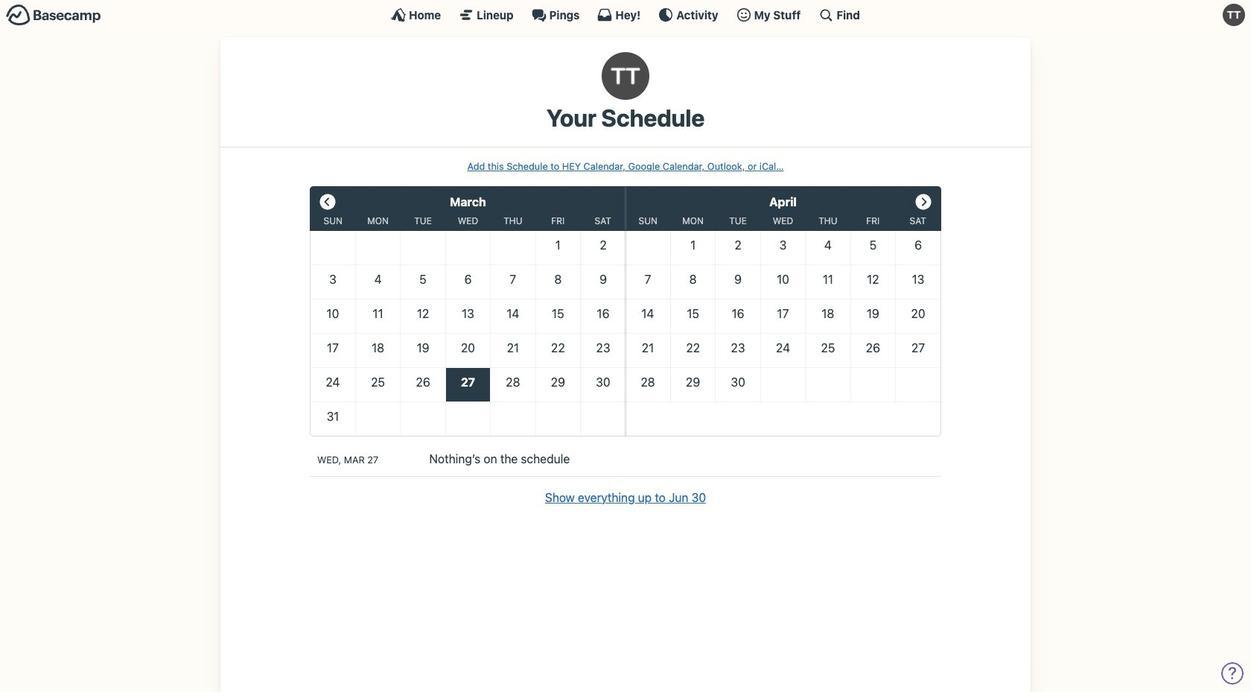 Task type: locate. For each thing, give the bounding box(es) containing it.
keyboard shortcut: ⌘ + / image
[[819, 7, 834, 22]]

main element
[[0, 0, 1251, 29]]



Task type: describe. For each thing, give the bounding box(es) containing it.
terry turtle image
[[1223, 4, 1246, 26]]

terry turtle image
[[602, 52, 650, 100]]

switch accounts image
[[6, 4, 101, 27]]



Task type: vqa. For each thing, say whether or not it's contained in the screenshot.
Terry Turtle "Image"
yes



